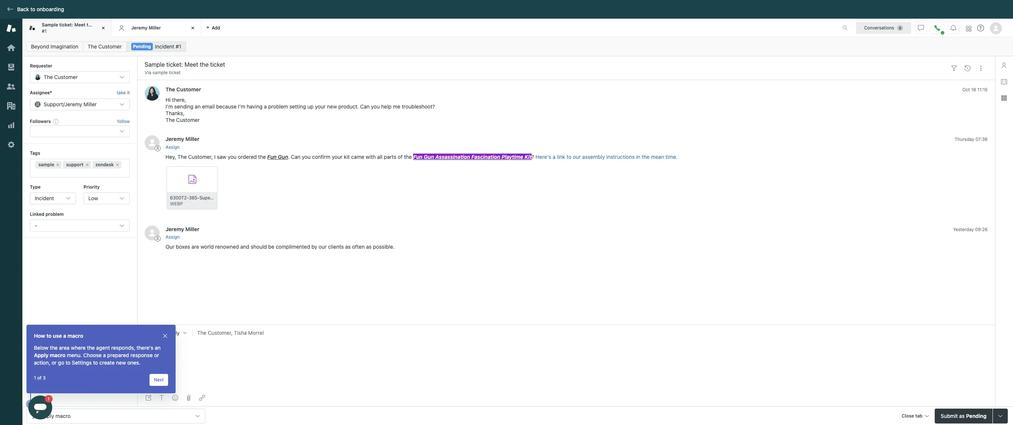 Task type: vqa. For each thing, say whether or not it's contained in the screenshot.
second Close icon from the left
yes



Task type: locate. For each thing, give the bounding box(es) containing it.
1 horizontal spatial pending
[[966, 413, 987, 419]]

product.
[[338, 103, 359, 110]]

0 horizontal spatial the customer
[[88, 43, 122, 50]]

fun
[[267, 154, 277, 160], [413, 154, 423, 160]]

1 avatar image from the top
[[145, 86, 160, 101]]

zendesk products image
[[966, 26, 971, 31]]

close image for jeremy miller tab
[[189, 24, 197, 32]]

up
[[308, 103, 314, 110]]

i'm
[[166, 103, 173, 110], [238, 103, 245, 110]]

2 i'm from the left
[[238, 103, 245, 110]]

of right 1
[[37, 375, 42, 381]]

macro inside below the area where the agent responds, there's an apply macro
[[50, 352, 66, 358]]

1 vertical spatial jeremy miller link
[[166, 226, 199, 232]]

events image
[[965, 65, 971, 71]]

1 vertical spatial assign
[[166, 234, 180, 240]]

you left "confirm"
[[302, 154, 311, 160]]

0 vertical spatial an
[[195, 103, 201, 110]]

to left the use
[[46, 333, 52, 339]]

next button
[[149, 374, 168, 386]]

action,
[[34, 359, 50, 366]]

low
[[88, 195, 98, 201]]

0 vertical spatial customer,
[[188, 154, 213, 160]]

jeremy up our
[[166, 226, 184, 232]]

0 vertical spatial new
[[327, 103, 337, 110]]

1 horizontal spatial can
[[360, 103, 370, 110]]

the inside hi there, i'm sending an email because i'm having a problem setting up your new product. can you help me troubleshoot? thanks, the customer
[[166, 117, 175, 123]]

a left link
[[553, 154, 556, 160]]

as right submit
[[959, 413, 965, 419]]

jeremy
[[131, 25, 147, 31], [166, 136, 184, 142], [166, 226, 184, 232]]

0 horizontal spatial or
[[52, 359, 57, 366]]

0 vertical spatial the customer
[[88, 43, 122, 50]]

jeremy miller link for yesterday
[[166, 226, 199, 232]]

new down prepared
[[116, 359, 126, 366]]

assign button
[[166, 144, 180, 151], [166, 234, 180, 241]]

3 avatar image from the top
[[145, 226, 160, 240]]

create
[[99, 359, 115, 366]]

pending
[[133, 44, 151, 49], [966, 413, 987, 419]]

beyond imagination
[[31, 43, 78, 50]]

0 horizontal spatial of
[[37, 375, 42, 381]]

1 vertical spatial jeremy miller assign
[[166, 226, 199, 240]]

knowledge image
[[1001, 79, 1007, 85]]

assignee*
[[30, 90, 52, 96]]

menu. choose a prepared response or action, or go to settings to create new ones.
[[34, 352, 159, 366]]

Public reply composer text field
[[141, 341, 992, 357]]

0 horizontal spatial pending
[[133, 44, 151, 49]]

2 vertical spatial jeremy
[[166, 226, 184, 232]]

2 assign button from the top
[[166, 234, 180, 241]]

1 vertical spatial avatar image
[[145, 136, 160, 150]]

assembly
[[582, 154, 605, 160]]

conversations button
[[856, 22, 911, 34]]

jeremy miller assign up boxes
[[166, 226, 199, 240]]

2 horizontal spatial you
[[371, 103, 380, 110]]

gun left assassination
[[424, 154, 434, 160]]

1 horizontal spatial your
[[332, 154, 343, 160]]

0 vertical spatial assign
[[166, 144, 180, 150]]

1 vertical spatial an
[[155, 345, 161, 351]]

sending
[[174, 103, 193, 110]]

beyond
[[31, 43, 49, 50]]

the customer
[[88, 43, 122, 50], [166, 86, 201, 93]]

back
[[17, 6, 29, 12]]

world
[[201, 244, 214, 250]]

07:36
[[976, 137, 988, 142]]

the customer up "there,"
[[166, 86, 201, 93]]

can right .
[[291, 154, 301, 160]]

your inside hi there, i'm sending an email because i'm having a problem setting up your new product. can you help me troubleshoot? thanks, the customer
[[315, 103, 326, 110]]

tab containing sample ticket: meet the ticket
[[22, 19, 112, 37]]

kit
[[344, 154, 350, 160]]

fun right parts
[[413, 154, 423, 160]]

1 vertical spatial the customer
[[166, 86, 201, 93]]

miller up pending link
[[149, 25, 161, 31]]

0 horizontal spatial macro
[[50, 352, 66, 358]]

take
[[117, 90, 126, 96]]

sample
[[42, 22, 58, 28]]

2 horizontal spatial close image
[[189, 24, 197, 32]]

customer, left tisha
[[208, 330, 232, 336]]

1 vertical spatial pending
[[966, 413, 987, 419]]

2 assign from the top
[[166, 234, 180, 240]]

should
[[251, 244, 267, 250]]

the customer link down meet
[[83, 41, 127, 52]]

ticket right sample
[[169, 70, 181, 75]]

our right by
[[319, 244, 327, 250]]

0 horizontal spatial i'm
[[166, 103, 173, 110]]

you inside hi there, i'm sending an email because i'm having a problem setting up your new product. can you help me troubleshoot? thanks, the customer
[[371, 103, 380, 110]]

1 vertical spatial can
[[291, 154, 301, 160]]

0 vertical spatial your
[[315, 103, 326, 110]]

jeremy up pending link
[[131, 25, 147, 31]]

11:15
[[978, 87, 988, 93]]

1 vertical spatial our
[[319, 244, 327, 250]]

problem inside hi there, i'm sending an email because i'm having a problem setting up your new product. can you help me troubleshoot? thanks, the customer
[[268, 103, 288, 110]]

1 vertical spatial jeremy
[[166, 136, 184, 142]]

setting
[[289, 103, 306, 110]]

below the area where the agent responds, there's an apply macro
[[34, 345, 161, 358]]

jeremy for thursday 07:36
[[166, 136, 184, 142]]

0 vertical spatial can
[[360, 103, 370, 110]]

1 jeremy miller link from the top
[[166, 136, 199, 142]]

0 vertical spatial jeremy miller link
[[166, 136, 199, 142]]

a down agent
[[103, 352, 106, 358]]

the
[[88, 43, 97, 50], [166, 86, 175, 93], [166, 117, 175, 123], [178, 154, 187, 160], [197, 330, 206, 336]]

jeremy for yesterday 09:26
[[166, 226, 184, 232]]

1 horizontal spatial an
[[195, 103, 201, 110]]

customer, inside conversationlabel log
[[188, 154, 213, 160]]

conversations
[[864, 25, 894, 30]]

fascination
[[471, 154, 500, 160]]

macro up go
[[50, 352, 66, 358]]

1 gun from the left
[[278, 154, 288, 160]]

follow
[[117, 119, 130, 124]]

1 fun from the left
[[267, 154, 277, 160]]

0 vertical spatial miller
[[149, 25, 161, 31]]

jeremy miller assign up hey,
[[166, 136, 199, 150]]

0 horizontal spatial your
[[315, 103, 326, 110]]

back to onboarding link
[[0, 6, 68, 13]]

0 horizontal spatial ticket
[[95, 22, 107, 28]]

new left product.
[[327, 103, 337, 110]]

ticket inside sample ticket: meet the ticket #1
[[95, 22, 107, 28]]

reporting image
[[6, 120, 16, 130]]

customer context image
[[1001, 62, 1007, 68]]

ones.
[[127, 359, 140, 366]]

conversationlabel log
[[137, 80, 995, 325]]

the customer down sample ticket: meet the ticket #1 at the left of page
[[88, 43, 122, 50]]

here's a link to our assembly instructions in the mean time. link
[[536, 154, 678, 160]]

how
[[34, 333, 45, 339]]

macro up where
[[67, 333, 83, 339]]

1 horizontal spatial our
[[573, 154, 581, 160]]

0 vertical spatial the customer link
[[83, 41, 127, 52]]

how to use a macro dialog
[[26, 325, 176, 393]]

submit as pending
[[941, 413, 987, 419]]

problem
[[268, 103, 288, 110], [46, 211, 64, 217]]

the right ordered at left top
[[258, 154, 266, 160]]

i'm left having
[[238, 103, 245, 110]]

assign up our
[[166, 234, 180, 240]]

close image for tab containing sample ticket: meet the ticket
[[100, 24, 107, 32]]

there's
[[137, 345, 153, 351]]

1 vertical spatial macro
[[50, 352, 66, 358]]

0 vertical spatial of
[[398, 154, 403, 160]]

1 assign from the top
[[166, 144, 180, 150]]

1 horizontal spatial the customer link
[[166, 86, 201, 93]]

avatar image
[[145, 86, 160, 101], [145, 136, 160, 150], [145, 226, 160, 240]]

1 vertical spatial of
[[37, 375, 42, 381]]

your
[[315, 103, 326, 110], [332, 154, 343, 160]]

1 vertical spatial ticket
[[169, 70, 181, 75]]

2 vertical spatial avatar image
[[145, 226, 160, 240]]

customer, left i
[[188, 154, 213, 160]]

jeremy miller tab
[[112, 19, 201, 37]]

the customer link up "there,"
[[166, 86, 201, 93]]

0 horizontal spatial you
[[228, 154, 236, 160]]

onboarding
[[37, 6, 64, 12]]

i'm down hi
[[166, 103, 173, 110]]

tab
[[22, 19, 112, 37]]

the inside secondary element
[[88, 43, 97, 50]]

0 horizontal spatial problem
[[46, 211, 64, 217]]

assassination
[[435, 154, 470, 160]]

0 vertical spatial jeremy
[[131, 25, 147, 31]]

0 vertical spatial avatar image
[[145, 86, 160, 101]]

webp
[[170, 201, 183, 206]]

your left kit
[[332, 154, 343, 160]]

as right often
[[366, 244, 372, 250]]

miller up are
[[185, 226, 199, 232]]

yesterday 09:26
[[953, 227, 988, 232]]

views image
[[6, 62, 16, 72]]

the right parts
[[404, 154, 412, 160]]

1 vertical spatial new
[[116, 359, 126, 366]]

be
[[268, 244, 274, 250]]

you right saw on the left top of page
[[228, 154, 236, 160]]

1 horizontal spatial the customer
[[166, 86, 201, 93]]

1 horizontal spatial macro
[[67, 333, 83, 339]]

0 vertical spatial assign button
[[166, 144, 180, 151]]

of right parts
[[398, 154, 403, 160]]

morrel
[[248, 330, 264, 336]]

an inside below the area where the agent responds, there's an apply macro
[[155, 345, 161, 351]]

are
[[191, 244, 199, 250]]

problem left setting
[[268, 103, 288, 110]]

your right up
[[315, 103, 326, 110]]

sample
[[153, 70, 168, 75]]

apps image
[[1001, 95, 1007, 101]]

assign button up hey,
[[166, 144, 180, 151]]

0 vertical spatial customer
[[98, 43, 122, 50]]

ticket right meet
[[95, 22, 107, 28]]

0 horizontal spatial fun
[[267, 154, 277, 160]]

18
[[971, 87, 976, 93]]

in
[[636, 154, 640, 160]]

2 vertical spatial miller
[[185, 226, 199, 232]]

imagination
[[50, 43, 78, 50]]

miller for yesterday 09:26
[[185, 226, 199, 232]]

2 jeremy miller link from the top
[[166, 226, 199, 232]]

assign button up our
[[166, 234, 180, 241]]

avatar image for thursday 07:36
[[145, 136, 160, 150]]

can
[[360, 103, 370, 110], [291, 154, 301, 160]]

our right link
[[573, 154, 581, 160]]

jeremy miller link up hey,
[[166, 136, 199, 142]]

0 vertical spatial jeremy miller assign
[[166, 136, 199, 150]]

you left help at the left of page
[[371, 103, 380, 110]]

to inside conversationlabel log
[[567, 154, 572, 160]]

1 jeremy miller assign from the top
[[166, 136, 199, 150]]

assign up hey,
[[166, 144, 180, 150]]

incident button
[[30, 192, 76, 204]]

as left often
[[345, 244, 351, 250]]

0 vertical spatial ticket
[[95, 22, 107, 28]]

customer
[[98, 43, 122, 50], [176, 86, 201, 93], [176, 117, 200, 123]]

1 vertical spatial customer,
[[208, 330, 232, 336]]

1 horizontal spatial new
[[327, 103, 337, 110]]

of inside conversationlabel log
[[398, 154, 403, 160]]

jeremy miller link up boxes
[[166, 226, 199, 232]]

0 vertical spatial our
[[573, 154, 581, 160]]

1 horizontal spatial close image
[[162, 333, 168, 339]]

can right product.
[[360, 103, 370, 110]]

Thursday 07:36 text field
[[955, 137, 988, 142]]

clients
[[328, 244, 344, 250]]

an right there's
[[155, 345, 161, 351]]

the customer inside secondary element
[[88, 43, 122, 50]]

because
[[216, 103, 237, 110]]

0 horizontal spatial new
[[116, 359, 126, 366]]

0 horizontal spatial gun
[[278, 154, 288, 160]]

pending down 'jeremy miller'
[[133, 44, 151, 49]]

1 horizontal spatial or
[[154, 352, 159, 358]]

2 vertical spatial customer
[[176, 117, 200, 123]]

close image
[[100, 24, 107, 32], [189, 24, 197, 32], [162, 333, 168, 339]]

our
[[573, 154, 581, 160], [319, 244, 327, 250]]

.
[[288, 154, 290, 160]]

the right meet
[[87, 22, 94, 28]]

a right the use
[[63, 333, 66, 339]]

1 vertical spatial assign button
[[166, 234, 180, 241]]

1 horizontal spatial gun
[[424, 154, 434, 160]]

1 horizontal spatial i'm
[[238, 103, 245, 110]]

0 horizontal spatial an
[[155, 345, 161, 351]]

1 horizontal spatial problem
[[268, 103, 288, 110]]

fun left .
[[267, 154, 277, 160]]

new
[[327, 103, 337, 110], [116, 359, 126, 366]]

gun right ordered at left top
[[278, 154, 288, 160]]

of
[[398, 154, 403, 160], [37, 375, 42, 381]]

miller down sending
[[185, 136, 199, 142]]

ticket
[[95, 22, 107, 28], [169, 70, 181, 75]]

yesterday
[[953, 227, 974, 232]]

jeremy up hey,
[[166, 136, 184, 142]]

avatar image for yesterday 09:26
[[145, 226, 160, 240]]

or right response
[[154, 352, 159, 358]]

oct
[[962, 87, 970, 93]]

troubleshoot?
[[402, 103, 435, 110]]

0 horizontal spatial close image
[[100, 24, 107, 32]]

1 horizontal spatial you
[[302, 154, 311, 160]]

1 horizontal spatial fun
[[413, 154, 423, 160]]

to right link
[[567, 154, 572, 160]]

0 vertical spatial problem
[[268, 103, 288, 110]]

close image inside how to use a macro dialog
[[162, 333, 168, 339]]

hey,
[[166, 154, 176, 160]]

0 vertical spatial or
[[154, 352, 159, 358]]

1 assign button from the top
[[166, 144, 180, 151]]

as
[[345, 244, 351, 250], [366, 244, 372, 250], [959, 413, 965, 419]]

a right having
[[264, 103, 267, 110]]

the right in
[[642, 154, 650, 160]]

close image inside jeremy miller tab
[[189, 24, 197, 32]]

1 vertical spatial miller
[[185, 136, 199, 142]]

2 avatar image from the top
[[145, 136, 160, 150]]

you
[[371, 103, 380, 110], [228, 154, 236, 160], [302, 154, 311, 160]]

close image inside tab
[[100, 24, 107, 32]]

1 horizontal spatial of
[[398, 154, 403, 160]]

admin image
[[6, 140, 16, 150]]

2 jeremy miller assign from the top
[[166, 226, 199, 240]]

miller
[[149, 25, 161, 31], [185, 136, 199, 142], [185, 226, 199, 232]]

new inside menu. choose a prepared response or action, or go to settings to create new ones.
[[116, 359, 126, 366]]

saw
[[217, 154, 226, 160]]

1
[[34, 375, 36, 381]]

an inside hi there, i'm sending an email because i'm having a problem setting up your new product. can you help me troubleshoot? thanks, the customer
[[195, 103, 201, 110]]

pending right submit
[[966, 413, 987, 419]]

or left go
[[52, 359, 57, 366]]

customer inside secondary element
[[98, 43, 122, 50]]

follow button
[[117, 118, 130, 125]]

0 horizontal spatial as
[[345, 244, 351, 250]]

the
[[87, 22, 94, 28], [258, 154, 266, 160], [404, 154, 412, 160], [642, 154, 650, 160], [50, 345, 58, 351], [87, 345, 95, 351]]

gun
[[278, 154, 288, 160], [424, 154, 434, 160]]

possible.
[[373, 244, 395, 250]]

0 vertical spatial pending
[[133, 44, 151, 49]]

secondary element
[[22, 39, 1013, 54]]

2 horizontal spatial as
[[959, 413, 965, 419]]

an left email
[[195, 103, 201, 110]]

problem down incident popup button
[[46, 211, 64, 217]]

assign for thursday 07:36
[[166, 144, 180, 150]]



Task type: describe. For each thing, give the bounding box(es) containing it.
menu.
[[67, 352, 82, 358]]

pending link
[[126, 41, 186, 52]]

customers image
[[6, 82, 16, 91]]

get started image
[[6, 43, 16, 53]]

tisha
[[234, 330, 247, 336]]

get help image
[[977, 25, 984, 31]]

via sample ticket
[[145, 70, 181, 75]]

1 vertical spatial your
[[332, 154, 343, 160]]

time.
[[666, 154, 678, 160]]

webp link
[[167, 166, 218, 210]]

a inside menu. choose a prepared response or action, or go to settings to create new ones.
[[103, 352, 106, 358]]

format text image
[[159, 395, 165, 401]]

jeremy inside tab
[[131, 25, 147, 31]]

?
[[532, 154, 534, 160]]

1 of 3 next
[[34, 375, 164, 383]]

1 horizontal spatial as
[[366, 244, 372, 250]]

a inside hi there, i'm sending an email because i'm having a problem setting up your new product. can you help me troubleshoot? thanks, the customer
[[264, 103, 267, 110]]

pending inside secondary element
[[133, 44, 151, 49]]

by
[[311, 244, 317, 250]]

next
[[154, 377, 164, 383]]

having
[[247, 103, 263, 110]]

incident
[[35, 195, 54, 201]]

choose
[[83, 352, 102, 358]]

help
[[381, 103, 392, 110]]

to right back
[[30, 6, 35, 12]]

linked
[[30, 211, 44, 217]]

can inside hi there, i'm sending an email because i'm having a problem setting up your new product. can you help me troubleshoot? thanks, the customer
[[360, 103, 370, 110]]

via
[[145, 70, 151, 75]]

1 vertical spatial problem
[[46, 211, 64, 217]]

2 fun from the left
[[413, 154, 423, 160]]

and
[[240, 244, 249, 250]]

it
[[127, 90, 130, 96]]

came
[[351, 154, 364, 160]]

2 gun from the left
[[424, 154, 434, 160]]

organizations image
[[6, 101, 16, 111]]

jeremy miller assign for yesterday 09:26
[[166, 226, 199, 240]]

mean
[[651, 154, 664, 160]]

1 vertical spatial customer
[[176, 86, 201, 93]]

all
[[377, 154, 383, 160]]

customer, inside button
[[208, 330, 232, 336]]

thanks,
[[166, 110, 185, 117]]

tags
[[30, 150, 40, 156]]

the left area
[[50, 345, 58, 351]]

1 i'm from the left
[[166, 103, 173, 110]]

add link (cmd k) image
[[199, 395, 205, 401]]

take it button
[[117, 89, 130, 97]]

confirm
[[312, 154, 330, 160]]

1 vertical spatial or
[[52, 359, 57, 366]]

tabs tab list
[[22, 19, 835, 37]]

go
[[58, 359, 64, 366]]

the customer, tisha morrel button
[[192, 329, 995, 337]]

customer inside hi there, i'm sending an email because i'm having a problem setting up your new product. can you help me troubleshoot? thanks, the customer
[[176, 117, 200, 123]]

the customer inside conversationlabel log
[[166, 86, 201, 93]]

hi there, i'm sending an email because i'm having a problem setting up your new product. can you help me troubleshoot? thanks, the customer
[[166, 97, 435, 123]]

jeremy miller
[[131, 25, 161, 31]]

assign button for thursday 07:36
[[166, 144, 180, 151]]

parts
[[384, 154, 396, 160]]

new inside hi there, i'm sending an email because i'm having a problem setting up your new product. can you help me troubleshoot? thanks, the customer
[[327, 103, 337, 110]]

main element
[[0, 19, 22, 425]]

low button
[[84, 192, 130, 204]]

agent
[[96, 345, 110, 351]]

boxes
[[176, 244, 190, 250]]

the inside sample ticket: meet the ticket #1
[[87, 22, 94, 28]]

the inside the customer, tisha morrel button
[[197, 330, 206, 336]]

i
[[214, 154, 216, 160]]

zendesk support image
[[6, 23, 16, 33]]

09:26
[[975, 227, 988, 232]]

apply
[[34, 352, 48, 358]]

3
[[43, 375, 46, 381]]

miller inside tab
[[149, 25, 161, 31]]

renowned
[[215, 244, 239, 250]]

1 horizontal spatial ticket
[[169, 70, 181, 75]]

hi
[[166, 97, 171, 103]]

our boxes are world renowned and should be complimented by our clients as often as possible.
[[166, 244, 395, 250]]

beyond imagination link
[[26, 41, 83, 52]]

there,
[[172, 97, 186, 103]]

submit
[[941, 413, 958, 419]]

our
[[166, 244, 174, 250]]

prepared
[[107, 352, 129, 358]]

how to use a macro
[[34, 333, 83, 339]]

draft mode image
[[145, 395, 151, 401]]

responds,
[[111, 345, 135, 351]]

ticket:
[[59, 22, 73, 28]]

playtime
[[502, 154, 523, 160]]

0 horizontal spatial our
[[319, 244, 327, 250]]

Subject field
[[143, 60, 946, 69]]

Oct 18 11:15 text field
[[962, 87, 988, 93]]

thursday 07:36
[[955, 137, 988, 142]]

assign button for yesterday 09:26
[[166, 234, 180, 241]]

often
[[352, 244, 365, 250]]

jeremy miller assign for thursday 07:36
[[166, 136, 199, 150]]

the up choose
[[87, 345, 95, 351]]

of inside 1 of 3 next
[[37, 375, 42, 381]]

kit
[[525, 154, 532, 160]]

me
[[393, 103, 400, 110]]

Yesterday 09:26 text field
[[953, 227, 988, 232]]

insert emojis image
[[172, 395, 178, 401]]

sample ticket: meet the ticket #1
[[42, 22, 107, 34]]

below
[[34, 345, 48, 351]]

0 vertical spatial macro
[[67, 333, 83, 339]]

#1
[[42, 28, 47, 34]]

with
[[366, 154, 376, 160]]

thursday
[[955, 137, 974, 142]]

back to onboarding
[[17, 6, 64, 12]]

area
[[59, 345, 69, 351]]

the customer, tisha morrel
[[197, 330, 264, 336]]

0 horizontal spatial the customer link
[[83, 41, 127, 52]]

jeremy miller link for thursday
[[166, 136, 199, 142]]

meet
[[74, 22, 85, 28]]

assign for yesterday 09:26
[[166, 234, 180, 240]]

priority
[[84, 184, 100, 190]]

link
[[557, 154, 565, 160]]

1 vertical spatial the customer link
[[166, 86, 201, 93]]

to down choose
[[93, 359, 98, 366]]

miller for thursday 07:36
[[185, 136, 199, 142]]

here's
[[536, 154, 551, 160]]

complimented
[[276, 244, 310, 250]]

0 horizontal spatial can
[[291, 154, 301, 160]]

linked problem
[[30, 211, 64, 217]]

where
[[71, 345, 86, 351]]

add attachment image
[[186, 395, 192, 401]]

to right go
[[66, 359, 70, 366]]



